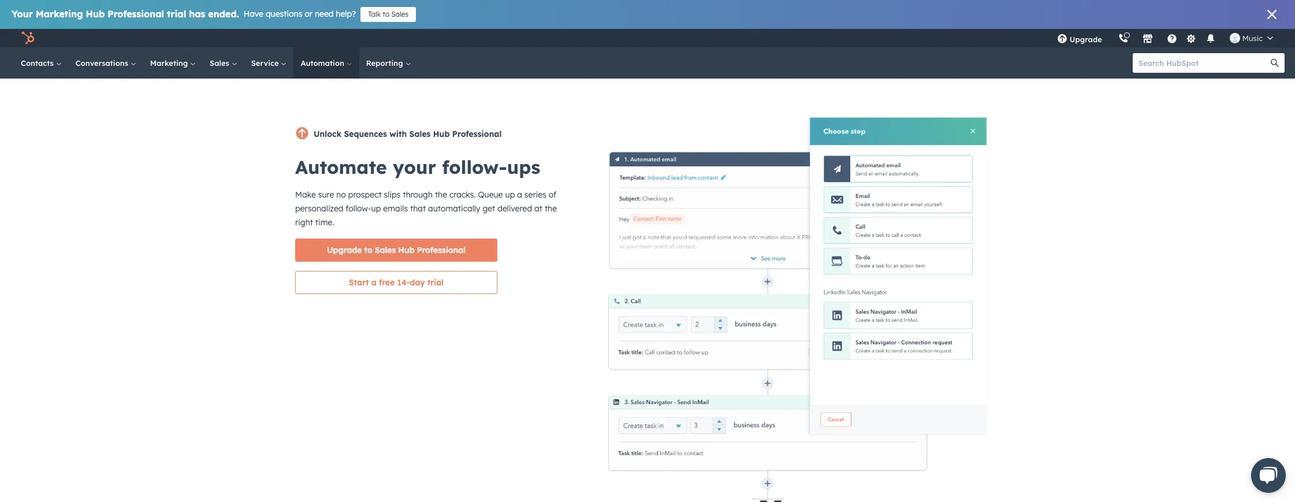 Task type: locate. For each thing, give the bounding box(es) containing it.
search image
[[1271, 59, 1279, 67]]

marketing
[[36, 8, 83, 20], [150, 58, 190, 68]]

ups
[[507, 155, 540, 179]]

menu item
[[1111, 29, 1113, 47]]

through
[[403, 190, 433, 200]]

to
[[383, 10, 390, 18], [364, 245, 373, 255]]

talk to sales
[[368, 10, 409, 18]]

to inside the upgrade to sales hub professional link
[[364, 245, 373, 255]]

0 vertical spatial follow-
[[442, 155, 507, 179]]

hub
[[86, 8, 105, 20], [433, 129, 450, 139], [398, 245, 415, 255]]

have
[[244, 9, 263, 19]]

1 vertical spatial hub
[[433, 129, 450, 139]]

a
[[517, 190, 522, 200], [371, 277, 377, 288]]

1 horizontal spatial hub
[[398, 245, 415, 255]]

unlock
[[314, 129, 342, 139]]

unlock sequences with sales hub professional
[[314, 129, 502, 139]]

automatically
[[428, 203, 480, 214]]

that
[[410, 203, 426, 214]]

music button
[[1223, 29, 1281, 47]]

follow- down 'prospect'
[[346, 203, 371, 214]]

conversations link
[[69, 47, 143, 79]]

to for talk
[[383, 10, 390, 18]]

or
[[305, 9, 313, 19]]

need
[[315, 9, 334, 19]]

1 vertical spatial the
[[545, 203, 557, 214]]

right
[[295, 217, 313, 228]]

the up automatically
[[435, 190, 447, 200]]

0 horizontal spatial up
[[371, 203, 381, 214]]

hub up conversations
[[86, 8, 105, 20]]

up down 'prospect'
[[371, 203, 381, 214]]

0 vertical spatial to
[[383, 10, 390, 18]]

to right talk
[[383, 10, 390, 18]]

notifications button
[[1201, 29, 1221, 47]]

make
[[295, 190, 316, 200]]

1 vertical spatial trial
[[427, 277, 444, 288]]

1 vertical spatial professional
[[452, 129, 502, 139]]

close image
[[1268, 10, 1277, 19]]

professional
[[108, 8, 164, 20], [452, 129, 502, 139], [417, 245, 466, 255]]

marketplaces button
[[1136, 29, 1160, 47]]

start
[[349, 277, 369, 288]]

prospect
[[348, 190, 382, 200]]

hub up 14- on the bottom left of page
[[398, 245, 415, 255]]

upgrade right upgrade icon
[[1070, 35, 1102, 44]]

0 horizontal spatial upgrade
[[327, 245, 362, 255]]

calling icon image
[[1119, 34, 1129, 44]]

0 horizontal spatial a
[[371, 277, 377, 288]]

0 horizontal spatial to
[[364, 245, 373, 255]]

0 vertical spatial a
[[517, 190, 522, 200]]

0 vertical spatial hub
[[86, 8, 105, 20]]

reporting
[[366, 58, 405, 68]]

service link
[[244, 47, 294, 79]]

reporting link
[[359, 47, 418, 79]]

menu containing music
[[1049, 29, 1282, 47]]

1 horizontal spatial upgrade
[[1070, 35, 1102, 44]]

a left free
[[371, 277, 377, 288]]

marketing down your marketing hub professional trial has ended. have questions or need help?
[[150, 58, 190, 68]]

follow- up cracks.
[[442, 155, 507, 179]]

1 vertical spatial up
[[371, 203, 381, 214]]

0 vertical spatial upgrade
[[1070, 35, 1102, 44]]

1 horizontal spatial to
[[383, 10, 390, 18]]

0 vertical spatial trial
[[167, 8, 186, 20]]

sales left service
[[210, 58, 232, 68]]

series
[[525, 190, 547, 200]]

sales right talk
[[392, 10, 409, 18]]

a up 'delivered'
[[517, 190, 522, 200]]

up up 'delivered'
[[505, 190, 515, 200]]

1 horizontal spatial the
[[545, 203, 557, 214]]

marketing right your
[[36, 8, 83, 20]]

emails
[[383, 203, 408, 214]]

1 vertical spatial a
[[371, 277, 377, 288]]

0 vertical spatial marketing
[[36, 8, 83, 20]]

to up the start
[[364, 245, 373, 255]]

1 vertical spatial upgrade
[[327, 245, 362, 255]]

0 horizontal spatial the
[[435, 190, 447, 200]]

1 vertical spatial marketing
[[150, 58, 190, 68]]

2 vertical spatial professional
[[417, 245, 466, 255]]

get
[[483, 203, 495, 214]]

trial
[[167, 8, 186, 20], [427, 277, 444, 288]]

upgrade for upgrade
[[1070, 35, 1102, 44]]

hub up automate your follow-ups
[[433, 129, 450, 139]]

upgrade down time.
[[327, 245, 362, 255]]

the right at
[[545, 203, 557, 214]]

0 vertical spatial the
[[435, 190, 447, 200]]

talk to sales button
[[361, 7, 416, 22]]

sales
[[392, 10, 409, 18], [210, 58, 232, 68], [409, 129, 431, 139], [375, 245, 396, 255]]

0 vertical spatial up
[[505, 190, 515, 200]]

ended.
[[208, 8, 239, 20]]

trial right day
[[427, 277, 444, 288]]

1 horizontal spatial a
[[517, 190, 522, 200]]

search button
[[1265, 53, 1285, 73]]

0 horizontal spatial marketing
[[36, 8, 83, 20]]

1 horizontal spatial trial
[[427, 277, 444, 288]]

automation link
[[294, 47, 359, 79]]

trial left has
[[167, 8, 186, 20]]

start a free 14-day trial button
[[295, 271, 498, 294]]

14-
[[397, 277, 410, 288]]

follow-
[[442, 155, 507, 179], [346, 203, 371, 214]]

with
[[390, 129, 407, 139]]

up
[[505, 190, 515, 200], [371, 203, 381, 214]]

marketplaces image
[[1143, 34, 1153, 44]]

marketing link
[[143, 47, 203, 79]]

1 vertical spatial follow-
[[346, 203, 371, 214]]

menu
[[1049, 29, 1282, 47]]

sales up free
[[375, 245, 396, 255]]

1 horizontal spatial marketing
[[150, 58, 190, 68]]

upgrade to sales hub professional
[[327, 245, 466, 255]]

2 vertical spatial hub
[[398, 245, 415, 255]]

2 horizontal spatial hub
[[433, 129, 450, 139]]

upgrade
[[1070, 35, 1102, 44], [327, 245, 362, 255]]

upgrade inside menu
[[1070, 35, 1102, 44]]

music
[[1243, 34, 1263, 43]]

cracks.
[[450, 190, 476, 200]]

delivered
[[498, 203, 532, 214]]

0 horizontal spatial follow-
[[346, 203, 371, 214]]

the
[[435, 190, 447, 200], [545, 203, 557, 214]]

0 horizontal spatial hub
[[86, 8, 105, 20]]

to for upgrade
[[364, 245, 373, 255]]

help?
[[336, 9, 356, 19]]

to inside 'talk to sales' button
[[383, 10, 390, 18]]

1 vertical spatial to
[[364, 245, 373, 255]]



Task type: vqa. For each thing, say whether or not it's contained in the screenshot.
the topmost the to
yes



Task type: describe. For each thing, give the bounding box(es) containing it.
sales right with on the left top
[[409, 129, 431, 139]]

free
[[379, 277, 395, 288]]

a inside 'make sure no prospect slips through the cracks. queue up a series of personalized follow-up emails that automatically get delivered at the right time.'
[[517, 190, 522, 200]]

0 vertical spatial professional
[[108, 8, 164, 20]]

has
[[189, 8, 205, 20]]

hub inside the upgrade to sales hub professional link
[[398, 245, 415, 255]]

sequences
[[344, 129, 387, 139]]

start a free 14-day trial
[[349, 277, 444, 288]]

notifications image
[[1206, 34, 1216, 44]]

day
[[410, 277, 425, 288]]

conversations
[[76, 58, 130, 68]]

greg robinson image
[[1230, 33, 1241, 43]]

contacts
[[21, 58, 56, 68]]

marketing inside marketing link
[[150, 58, 190, 68]]

contacts link
[[14, 47, 69, 79]]

trial inside button
[[427, 277, 444, 288]]

hubspot image
[[21, 31, 35, 45]]

Search HubSpot search field
[[1133, 53, 1275, 73]]

0 horizontal spatial trial
[[167, 8, 186, 20]]

your
[[393, 155, 436, 179]]

no
[[336, 190, 346, 200]]

questions
[[266, 9, 302, 19]]

sales link
[[203, 47, 244, 79]]

settings link
[[1184, 32, 1199, 44]]

sales inside button
[[392, 10, 409, 18]]

automation
[[301, 58, 347, 68]]

automate
[[295, 155, 387, 179]]

help image
[[1167, 34, 1178, 44]]

help button
[[1163, 29, 1182, 47]]

automate your follow-ups
[[295, 155, 540, 179]]

service
[[251, 58, 281, 68]]

talk
[[368, 10, 381, 18]]

follow- inside 'make sure no prospect slips through the cracks. queue up a series of personalized follow-up emails that automatically get delivered at the right time.'
[[346, 203, 371, 214]]

a inside button
[[371, 277, 377, 288]]

your marketing hub professional trial has ended. have questions or need help?
[[12, 8, 356, 20]]

time.
[[315, 217, 334, 228]]

upgrade image
[[1057, 34, 1068, 44]]

upgrade to sales hub professional link
[[295, 239, 498, 262]]

1 horizontal spatial up
[[505, 190, 515, 200]]

1 horizontal spatial follow-
[[442, 155, 507, 179]]

hubspot link
[[14, 31, 43, 45]]

queue
[[478, 190, 503, 200]]

at
[[535, 203, 543, 214]]

settings image
[[1187, 34, 1197, 44]]

your
[[12, 8, 33, 20]]

sure
[[318, 190, 334, 200]]

chat widget region
[[1233, 447, 1296, 502]]

slips
[[384, 190, 401, 200]]

of
[[549, 190, 557, 200]]

upgrade for upgrade to sales hub professional
[[327, 245, 362, 255]]

personalized
[[295, 203, 344, 214]]

calling icon button
[[1114, 31, 1134, 46]]

make sure no prospect slips through the cracks. queue up a series of personalized follow-up emails that automatically get delivered at the right time.
[[295, 190, 557, 228]]



